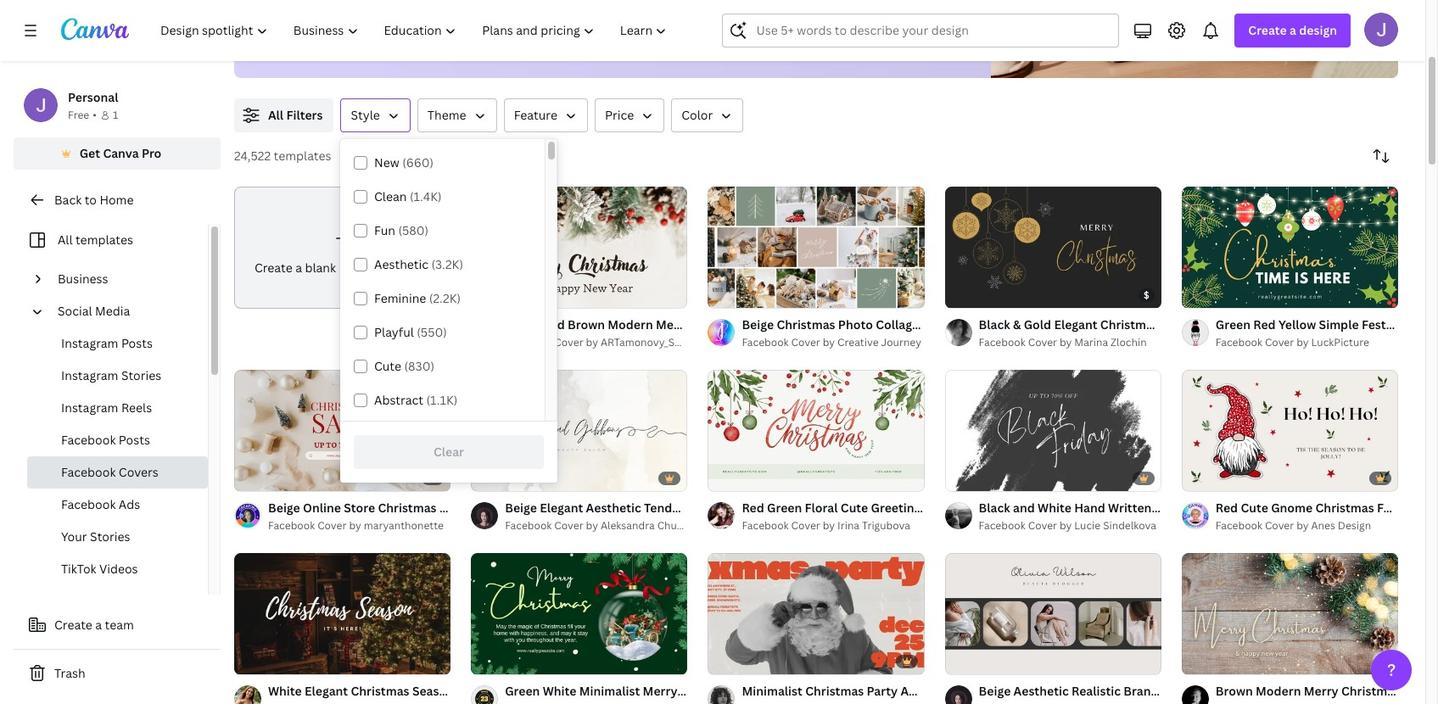 Task type: describe. For each thing, give the bounding box(es) containing it.
2 white from the left
[[543, 683, 576, 699]]

a for blank
[[295, 260, 302, 276]]

photo
[[838, 316, 873, 333]]

color
[[682, 107, 713, 123]]

green red yellow simple festive illustration christmas quote facebook cover image
[[1182, 186, 1398, 308]]

facebook posts
[[61, 432, 150, 448]]

creative
[[838, 335, 879, 349]]

baubles
[[1162, 316, 1208, 333]]

green white minimalist merry christmas facebook cover
[[505, 683, 834, 699]]

social media
[[58, 303, 130, 319]]

black & gold elegant christmas baubles facebook cover image
[[945, 186, 1161, 308]]

party
[[867, 683, 898, 699]]

facebook cover by artamonovy_studio
[[505, 335, 707, 349]]

cover inside red cute gnome christmas facebook c facebook cover by anes design
[[1265, 518, 1294, 533]]

beige for beige online store christmas sale facebook cover
[[268, 499, 300, 516]]

facebook cover by artamonovy_studio link
[[505, 334, 707, 351]]

beige online store christmas sale facebook cover link
[[268, 499, 559, 517]]

covers
[[119, 464, 159, 480]]

Sort by button
[[1364, 139, 1398, 173]]

all for all templates
[[58, 232, 73, 248]]

facebook covers
[[61, 464, 159, 480]]

maryanthonette
[[364, 518, 444, 533]]

facebook cover by marina zlochin link
[[979, 334, 1161, 351]]

instagram for instagram posts
[[61, 335, 118, 351]]

facebook inside "link"
[[505, 335, 552, 349]]

price
[[605, 107, 634, 123]]

(1.4k)
[[410, 188, 442, 204]]

color button
[[671, 98, 744, 132]]

videos
[[99, 561, 138, 577]]

pro
[[142, 145, 161, 161]]

create a blank facebook cover element
[[234, 187, 451, 309]]

green
[[505, 683, 540, 699]]

facebook posts link
[[27, 424, 208, 456]]

facebook cover by luckpicture
[[1216, 335, 1369, 349]]

brown modern merry christmas facebook cover image
[[1182, 553, 1398, 675]]

christmas inside beige online store christmas sale facebook cover facebook cover by maryanthonette
[[378, 499, 437, 516]]

christmas inside black & gold elegant christmas baubles facebook cover facebook cover by marina zlochin
[[1100, 316, 1159, 333]]

salon
[[731, 500, 763, 516]]

clear
[[434, 444, 464, 460]]

posts for facebook posts
[[119, 432, 150, 448]]

free •
[[68, 108, 97, 122]]

red
[[1216, 500, 1238, 516]]

aesthetic (3.2k)
[[374, 256, 463, 272]]

playful (550)
[[374, 324, 447, 340]]

beige for beige christmas photo collage facebook cover
[[742, 316, 774, 333]]

clean (1.4k)
[[374, 188, 442, 204]]

black & gold elegant christmas baubles facebook cover link
[[979, 316, 1303, 334]]

1 minimalist from the left
[[579, 683, 640, 699]]

1
[[113, 108, 118, 122]]

stories for your stories
[[90, 529, 130, 545]]

store
[[344, 499, 375, 516]]

•
[[93, 108, 97, 122]]

design
[[1338, 518, 1371, 533]]

black & gold elegant christmas baubles facebook cover facebook cover by marina zlochin
[[979, 316, 1303, 349]]

0 vertical spatial aesthetic
[[374, 256, 429, 272]]

christmas inside beige christmas photo collage facebook cover facebook cover by creative journey
[[777, 316, 835, 333]]

lucie
[[1074, 518, 1101, 533]]

facebook cover by creative journey link
[[742, 334, 924, 351]]

templates for all templates
[[75, 232, 133, 248]]

beige christmas photo collage facebook cover facebook cover by creative journey
[[742, 316, 1014, 349]]

online
[[303, 499, 341, 516]]

c
[[1435, 500, 1438, 516]]

announcement
[[901, 683, 990, 699]]

(660)
[[402, 154, 434, 171]]

abstract
[[374, 392, 423, 408]]

white elegant christmas season facebook cover
[[268, 683, 549, 699]]

(550)
[[417, 324, 447, 340]]

create a design button
[[1235, 14, 1351, 48]]

instagram for instagram reels
[[61, 400, 118, 416]]

$
[[1144, 288, 1149, 301]]

beige for beige elegant aesthetic tender beauty salon facebook cover
[[505, 500, 537, 516]]

theme button
[[417, 98, 497, 132]]

create for create a team
[[54, 617, 92, 633]]

brown modern merry christmas facebo link
[[1216, 682, 1438, 701]]

by left "irina" at the right bottom
[[823, 518, 835, 533]]

tiktok videos link
[[27, 553, 208, 585]]

facebook cover by luckpicture link
[[1216, 334, 1398, 351]]

beige online store christmas sale facebook cover image
[[234, 369, 451, 491]]

templates for 24,522 templates
[[274, 148, 331, 164]]

tender
[[644, 500, 684, 516]]

media
[[95, 303, 130, 319]]

red cute gnome christmas facebook c facebook cover by anes design
[[1216, 500, 1438, 533]]

black
[[979, 316, 1010, 333]]

by left lucie
[[1060, 518, 1072, 533]]

aesthetic inside beige elegant aesthetic tender beauty salon facebook cover facebook cover by aleksandra chubar
[[586, 500, 641, 516]]

gnome
[[1271, 500, 1313, 516]]

home
[[100, 192, 134, 208]]

brown
[[1216, 683, 1253, 699]]

sindelkova
[[1103, 518, 1156, 533]]

new
[[374, 154, 399, 171]]

beige elegant aesthetic tender beauty salon facebook cover facebook cover by aleksandra chubar
[[505, 500, 859, 533]]

instagram posts
[[61, 335, 153, 351]]

back to home
[[54, 192, 134, 208]]

(580)
[[398, 222, 429, 238]]

white elegant christmas season facebook cover link
[[268, 682, 549, 700]]

by inside red cute gnome christmas facebook c facebook cover by anes design
[[1297, 518, 1309, 533]]

trash link
[[14, 657, 221, 691]]

journey
[[881, 335, 921, 349]]

white elegant christmas season facebook cover image
[[234, 553, 451, 674]]

business
[[58, 271, 108, 287]]

create for create a blank facebook cover
[[254, 260, 293, 276]]

create a blank facebook cover link
[[234, 187, 451, 309]]

2 minimalist from the left
[[742, 683, 803, 699]]

zlochin
[[1111, 335, 1147, 349]]



Task type: vqa. For each thing, say whether or not it's contained in the screenshot.
Doc by Canva Creative Studio
no



Task type: locate. For each thing, give the bounding box(es) containing it.
jacob simon image
[[1364, 13, 1398, 47]]

elegant inside black & gold elegant christmas baubles facebook cover facebook cover by marina zlochin
[[1054, 316, 1097, 333]]

0 horizontal spatial cute
[[374, 358, 401, 374]]

0 horizontal spatial merry
[[643, 683, 677, 699]]

cover
[[396, 260, 430, 276], [980, 316, 1014, 333], [1269, 316, 1303, 333], [554, 335, 583, 349], [791, 335, 820, 349], [1028, 335, 1057, 349], [1265, 335, 1294, 349], [525, 499, 559, 516], [824, 500, 859, 516], [317, 518, 347, 533], [554, 518, 583, 533], [791, 518, 820, 533], [1028, 518, 1057, 533], [1265, 518, 1294, 533], [515, 683, 549, 699], [800, 683, 834, 699], [1051, 683, 1085, 699]]

ads
[[119, 496, 140, 512]]

1 vertical spatial all
[[58, 232, 73, 248]]

1 vertical spatial a
[[295, 260, 302, 276]]

1 vertical spatial cute
[[1241, 500, 1268, 516]]

trigubova
[[862, 518, 910, 533]]

beige left online
[[268, 499, 300, 516]]

create left design
[[1248, 22, 1287, 38]]

0 vertical spatial elegant
[[1054, 316, 1097, 333]]

0 vertical spatial instagram
[[61, 335, 118, 351]]

0 horizontal spatial all
[[58, 232, 73, 248]]

2 horizontal spatial beige
[[742, 316, 774, 333]]

by left marina
[[1060, 335, 1072, 349]]

0 horizontal spatial beige
[[268, 499, 300, 516]]

2 instagram from the top
[[61, 367, 118, 383]]

social media link
[[51, 295, 198, 327]]

all left filters
[[268, 107, 283, 123]]

minimalist christmas party announcement facebook cover image
[[708, 553, 924, 675]]

posts down reels
[[119, 432, 150, 448]]

Search search field
[[756, 14, 1108, 47]]

1 vertical spatial templates
[[75, 232, 133, 248]]

aesthetic down fun (580)
[[374, 256, 429, 272]]

instagram stories link
[[27, 360, 208, 392]]

create a blank facebook cover
[[254, 260, 430, 276]]

0 vertical spatial cute
[[374, 358, 401, 374]]

2 vertical spatial a
[[95, 617, 102, 633]]

1 vertical spatial create
[[254, 260, 293, 276]]

0 vertical spatial create
[[1248, 22, 1287, 38]]

by inside beige online store christmas sale facebook cover facebook cover by maryanthonette
[[349, 518, 361, 533]]

instagram inside "link"
[[61, 367, 118, 383]]

None search field
[[722, 14, 1119, 48]]

beige
[[742, 316, 774, 333], [268, 499, 300, 516], [505, 500, 537, 516]]

0 vertical spatial templates
[[274, 148, 331, 164]]

minimalist christmas party announcement facebook cover link
[[742, 682, 1085, 701]]

0 vertical spatial stories
[[121, 367, 161, 383]]

facebook cover by irina trigubova link
[[742, 517, 924, 534]]

clean
[[374, 188, 407, 204]]

2 merry from the left
[[1304, 683, 1339, 699]]

style button
[[341, 98, 411, 132]]

top level navigation element
[[149, 14, 682, 48]]

back to home link
[[14, 183, 221, 217]]

reels
[[121, 400, 152, 416]]

0 horizontal spatial aesthetic
[[374, 256, 429, 272]]

all templates
[[58, 232, 133, 248]]

1 vertical spatial posts
[[119, 432, 150, 448]]

tiktok
[[61, 561, 96, 577]]

a for team
[[95, 617, 102, 633]]

beige up facebook cover by creative journey link
[[742, 316, 774, 333]]

instagram up instagram reels
[[61, 367, 118, 383]]

fun (580)
[[374, 222, 429, 238]]

your
[[61, 529, 87, 545]]

black and white hand written black friday sale facebook cover image
[[945, 370, 1161, 491]]

0 horizontal spatial create
[[54, 617, 92, 633]]

all down back in the top left of the page
[[58, 232, 73, 248]]

create for create a design
[[1248, 22, 1287, 38]]

1 horizontal spatial cute
[[1241, 500, 1268, 516]]

get canva pro button
[[14, 137, 221, 170]]

facebook cover by lucie sindelkova link
[[979, 517, 1161, 534]]

2 horizontal spatial create
[[1248, 22, 1287, 38]]

abstract (1.1k)
[[374, 392, 458, 408]]

christmas inside red cute gnome christmas facebook c facebook cover by anes design
[[1316, 500, 1374, 516]]

elegant up the facebook cover by aleksandra chubar link
[[540, 500, 583, 516]]

elegant up facebook cover by marina zlochin link
[[1054, 316, 1097, 333]]

instagram reels link
[[27, 392, 208, 424]]

1 white from the left
[[268, 683, 302, 699]]

(830)
[[404, 358, 434, 374]]

elegant for beige elegant aesthetic tender beauty salon facebook cover facebook cover by aleksandra chubar
[[540, 500, 583, 516]]

aleksandra
[[601, 518, 655, 533]]

0 horizontal spatial a
[[95, 617, 102, 633]]

2 vertical spatial create
[[54, 617, 92, 633]]

social
[[58, 303, 92, 319]]

christmas
[[777, 316, 835, 333], [1100, 316, 1159, 333], [378, 499, 437, 516], [1316, 500, 1374, 516], [351, 683, 409, 699], [680, 683, 739, 699], [805, 683, 864, 699], [1341, 683, 1400, 699]]

by left the aleksandra
[[586, 518, 598, 533]]

a left team
[[95, 617, 102, 633]]

beige christmas photo collage facebook cover link
[[742, 316, 1014, 334]]

1 horizontal spatial all
[[268, 107, 283, 123]]

facebook cover by maryanthonette link
[[268, 517, 451, 534]]

theme
[[427, 107, 466, 123]]

luckpicture
[[1311, 335, 1369, 349]]

sale
[[439, 499, 464, 516]]

beige aesthetic realistic brand mood board film photo collage facebook cover image
[[945, 553, 1161, 675]]

stories inside "link"
[[121, 367, 161, 383]]

playful
[[374, 324, 414, 340]]

create left blank
[[254, 260, 293, 276]]

instagram up facebook posts
[[61, 400, 118, 416]]

clear button
[[354, 435, 544, 469]]

instagram posts link
[[27, 327, 208, 360]]

collage
[[876, 316, 919, 333]]

1 vertical spatial stories
[[90, 529, 130, 545]]

beige christmas photo collage facebook cover image
[[708, 186, 924, 308]]

green white minimalist merry christmas facebook cover image
[[471, 553, 688, 675]]

24,522 templates
[[234, 148, 331, 164]]

fun
[[374, 222, 395, 238]]

a for design
[[1290, 22, 1296, 38]]

posts for instagram posts
[[121, 335, 153, 351]]

business link
[[51, 263, 198, 295]]

1 merry from the left
[[643, 683, 677, 699]]

instagram stories
[[61, 367, 161, 383]]

stories down facebook ads link
[[90, 529, 130, 545]]

all inside button
[[268, 107, 283, 123]]

facebo
[[1403, 683, 1438, 699]]

1 vertical spatial aesthetic
[[586, 500, 641, 516]]

instagram down "social media"
[[61, 335, 118, 351]]

elegant down white elegant christmas season facebook cover image
[[305, 683, 348, 699]]

0 horizontal spatial minimalist
[[579, 683, 640, 699]]

by left artamonovy_studio
[[586, 335, 598, 349]]

templates down "back to home"
[[75, 232, 133, 248]]

cute right red
[[1241, 500, 1268, 516]]

1 horizontal spatial create
[[254, 260, 293, 276]]

beige inside beige christmas photo collage facebook cover facebook cover by creative journey
[[742, 316, 774, 333]]

by inside black & gold elegant christmas baubles facebook cover facebook cover by marina zlochin
[[1060, 335, 1072, 349]]

1 horizontal spatial aesthetic
[[586, 500, 641, 516]]

red green floral cute greeting merry christmas facebook cover image
[[708, 370, 924, 491]]

by inside beige elegant aesthetic tender beauty salon facebook cover facebook cover by aleksandra chubar
[[586, 518, 598, 533]]

elegant
[[1054, 316, 1097, 333], [540, 500, 583, 516], [305, 683, 348, 699]]

free
[[68, 108, 89, 122]]

1 horizontal spatial beige
[[505, 500, 537, 516]]

3 instagram from the top
[[61, 400, 118, 416]]

price button
[[595, 98, 665, 132]]

green white minimalist merry christmas facebook cover link
[[505, 682, 834, 701]]

facebook
[[339, 260, 394, 276], [922, 316, 977, 333], [1211, 316, 1266, 333], [505, 335, 552, 349], [742, 335, 789, 349], [979, 335, 1026, 349], [1216, 335, 1262, 349], [61, 432, 116, 448], [61, 464, 116, 480], [61, 496, 116, 512], [467, 499, 522, 516], [766, 500, 822, 516], [1377, 500, 1432, 516], [268, 518, 315, 533], [505, 518, 552, 533], [742, 518, 789, 533], [979, 518, 1026, 533], [1216, 518, 1262, 533], [457, 683, 512, 699], [742, 683, 797, 699], [993, 683, 1048, 699]]

gold
[[1024, 316, 1051, 333]]

cute left (830)
[[374, 358, 401, 374]]

(1.1k)
[[426, 392, 458, 408]]

get canva pro
[[79, 145, 161, 161]]

0 vertical spatial posts
[[121, 335, 153, 351]]

by left luckpicture
[[1297, 335, 1309, 349]]

1 horizontal spatial merry
[[1304, 683, 1339, 699]]

0 horizontal spatial white
[[268, 683, 302, 699]]

modern
[[1256, 683, 1301, 699]]

facebook cover by lucie sindelkova
[[979, 518, 1156, 533]]

instagram for instagram stories
[[61, 367, 118, 383]]

beige inside beige elegant aesthetic tender beauty salon facebook cover facebook cover by aleksandra chubar
[[505, 500, 537, 516]]

0 horizontal spatial elegant
[[305, 683, 348, 699]]

2 horizontal spatial a
[[1290, 22, 1296, 38]]

by
[[586, 335, 598, 349], [823, 335, 835, 349], [1060, 335, 1072, 349], [1297, 335, 1309, 349], [349, 518, 361, 533], [586, 518, 598, 533], [823, 518, 835, 533], [1060, 518, 1072, 533], [1297, 518, 1309, 533]]

stories up reels
[[121, 367, 161, 383]]

beige right sale
[[505, 500, 537, 516]]

cover inside "link"
[[554, 335, 583, 349]]

0 vertical spatial all
[[268, 107, 283, 123]]

1 vertical spatial instagram
[[61, 367, 118, 383]]

all for all filters
[[268, 107, 283, 123]]

1 horizontal spatial white
[[543, 683, 576, 699]]

by down store
[[349, 518, 361, 533]]

season
[[412, 683, 454, 699]]

beige inside beige online store christmas sale facebook cover facebook cover by maryanthonette
[[268, 499, 300, 516]]

style
[[351, 107, 380, 123]]

1 instagram from the top
[[61, 335, 118, 351]]

facebook cover by aleksandra chubar link
[[505, 517, 693, 534]]

&
[[1013, 316, 1021, 333]]

2 vertical spatial instagram
[[61, 400, 118, 416]]

anes
[[1311, 518, 1335, 533]]

2 vertical spatial elegant
[[305, 683, 348, 699]]

white and brown modern merry christmas and happy new year facebook cover image
[[471, 186, 688, 308]]

elegant inside beige elegant aesthetic tender beauty salon facebook cover facebook cover by aleksandra chubar
[[540, 500, 583, 516]]

blank
[[305, 260, 336, 276]]

1 horizontal spatial templates
[[274, 148, 331, 164]]

1 horizontal spatial elegant
[[540, 500, 583, 516]]

1 horizontal spatial minimalist
[[742, 683, 803, 699]]

create left team
[[54, 617, 92, 633]]

red cute gnome christmas facebook c link
[[1216, 499, 1438, 517]]

merry
[[643, 683, 677, 699], [1304, 683, 1339, 699]]

create inside button
[[54, 617, 92, 633]]

by left anes at the bottom of page
[[1297, 518, 1309, 533]]

1 vertical spatial elegant
[[540, 500, 583, 516]]

new (660)
[[374, 154, 434, 171]]

by inside "link"
[[586, 335, 598, 349]]

all templates link
[[24, 224, 198, 256]]

feature button
[[504, 98, 588, 132]]

aesthetic up the aleksandra
[[586, 500, 641, 516]]

templates down filters
[[274, 148, 331, 164]]

stories for instagram stories
[[121, 367, 161, 383]]

chubar
[[657, 518, 693, 533]]

by inside beige christmas photo collage facebook cover facebook cover by creative journey
[[823, 335, 835, 349]]

a left design
[[1290, 22, 1296, 38]]

back
[[54, 192, 82, 208]]

a inside create a design dropdown button
[[1290, 22, 1296, 38]]

facebook cover by irina trigubova
[[742, 518, 910, 533]]

a left blank
[[295, 260, 302, 276]]

elegant for white elegant christmas season facebook cover
[[305, 683, 348, 699]]

tiktok videos
[[61, 561, 138, 577]]

2 horizontal spatial elegant
[[1054, 316, 1097, 333]]

by left creative
[[823, 335, 835, 349]]

beauty
[[687, 500, 728, 516]]

cute inside red cute gnome christmas facebook c facebook cover by anes design
[[1241, 500, 1268, 516]]

red cute gnome christmas facebook cover image
[[1182, 370, 1398, 491]]

0 vertical spatial a
[[1290, 22, 1296, 38]]

create a design
[[1248, 22, 1337, 38]]

beige elegant aesthetic tender beauty salon facebook cover image
[[471, 370, 688, 491]]

artamonovy_studio
[[601, 335, 707, 349]]

0 horizontal spatial templates
[[75, 232, 133, 248]]

1 horizontal spatial a
[[295, 260, 302, 276]]

create
[[1248, 22, 1287, 38], [254, 260, 293, 276], [54, 617, 92, 633]]

create inside dropdown button
[[1248, 22, 1287, 38]]

a inside create a blank facebook cover element
[[295, 260, 302, 276]]

posts down social media link
[[121, 335, 153, 351]]

a inside create a team button
[[95, 617, 102, 633]]

minimalist christmas party announcement facebook cover
[[742, 683, 1085, 699]]



